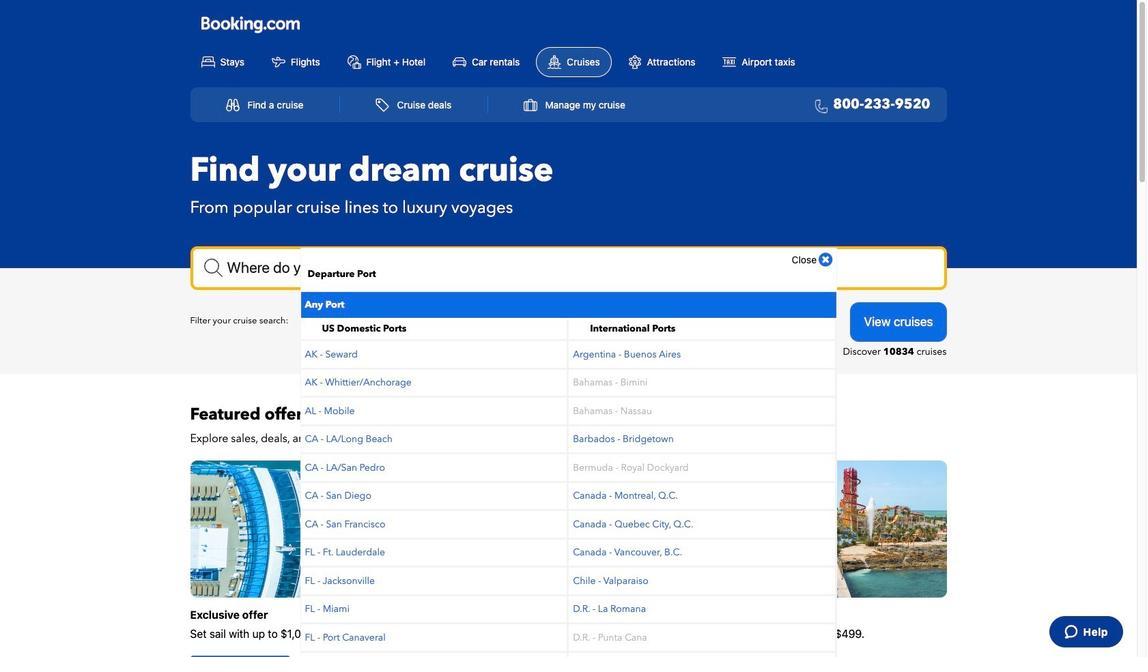 Task type: locate. For each thing, give the bounding box(es) containing it.
open the departure port cruise search filter menu image
[[607, 318, 618, 327]]

Where do you want to cruise? text field
[[190, 246, 947, 290]]

open the departure date cruise search filter menu image
[[395, 318, 406, 327]]

None field
[[190, 246, 947, 290]]

times circle image
[[819, 252, 833, 268]]



Task type: describe. For each thing, give the bounding box(es) containing it.
open the trip length cruise search filter menu image
[[498, 318, 508, 327]]

cruise sale image
[[190, 461, 562, 599]]

travel menu navigation
[[190, 87, 947, 122]]

cheap cruises image
[[576, 461, 947, 599]]

open the cruiseline cruise search filter menu image
[[704, 318, 714, 327]]

booking.com home image
[[201, 16, 300, 34]]



Task type: vqa. For each thing, say whether or not it's contained in the screenshot.
avg for $232
no



